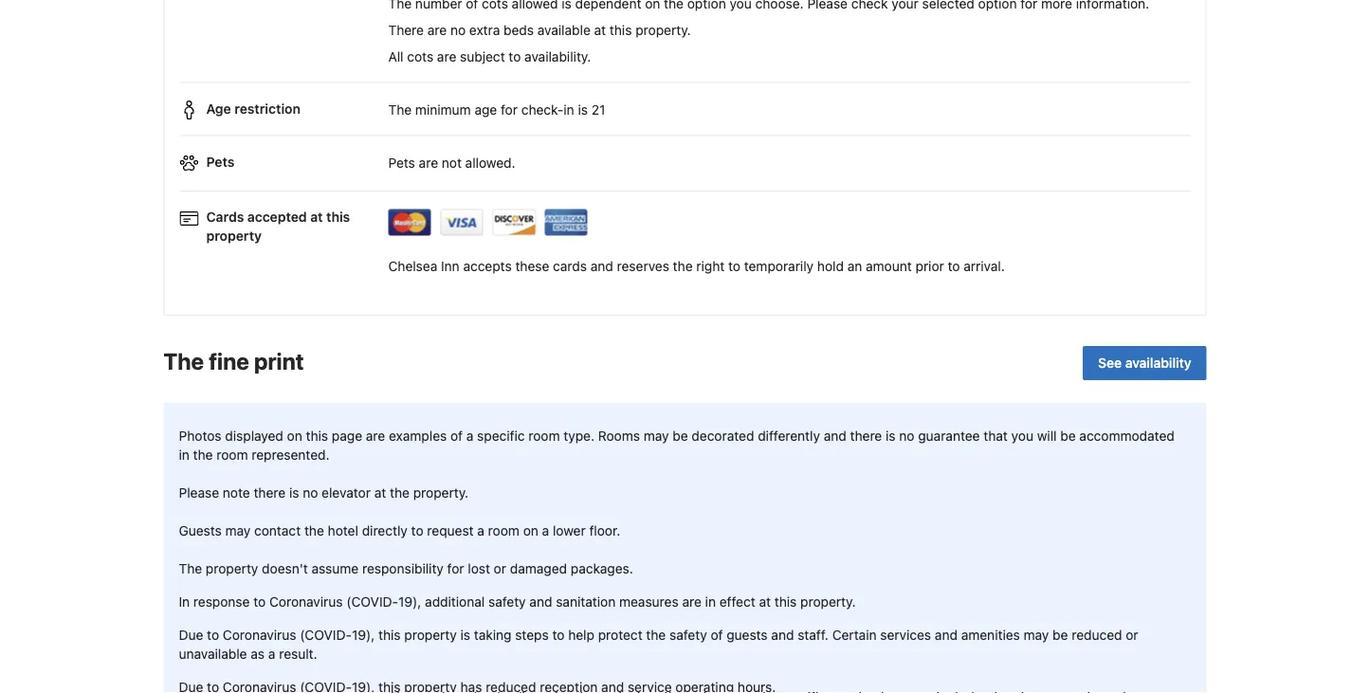 Task type: vqa. For each thing, say whether or not it's contained in the screenshot.
Temporarily
yes



Task type: locate. For each thing, give the bounding box(es) containing it.
there
[[388, 22, 424, 38]]

guarantee
[[919, 428, 981, 444]]

are right page
[[366, 428, 385, 444]]

0 vertical spatial no
[[451, 22, 466, 38]]

are left not at the left top of the page
[[419, 155, 438, 171]]

are right there
[[428, 22, 447, 38]]

print
[[254, 348, 304, 375]]

check-
[[522, 102, 564, 118]]

2 horizontal spatial room
[[529, 428, 560, 444]]

0 vertical spatial on
[[287, 428, 302, 444]]

certain
[[833, 627, 877, 643]]

0 horizontal spatial safety
[[489, 594, 526, 610]]

2 vertical spatial the
[[179, 561, 202, 576]]

may right rooms
[[644, 428, 669, 444]]

reduced
[[1072, 627, 1123, 643]]

the
[[388, 102, 412, 118], [164, 348, 204, 375], [179, 561, 202, 576]]

to right prior
[[948, 258, 961, 274]]

effect
[[720, 594, 756, 610]]

0 horizontal spatial there
[[254, 485, 286, 500]]

1 horizontal spatial or
[[1126, 627, 1139, 643]]

(covid- up result.
[[300, 627, 352, 643]]

19), down assume
[[352, 627, 375, 643]]

1 horizontal spatial may
[[644, 428, 669, 444]]

safety inside due to coronavirus (covid-19), this property is taking steps to help protect the safety of guests and staff. certain services and amenities may be reduced or unavailable as a result.
[[670, 627, 707, 643]]

there right differently
[[851, 428, 883, 444]]

coronavirus inside due to coronavirus (covid-19), this property is taking steps to help protect the safety of guests and staff. certain services and amenities may be reduced or unavailable as a result.
[[223, 627, 296, 643]]

displayed
[[225, 428, 284, 444]]

there
[[851, 428, 883, 444], [254, 485, 286, 500]]

this down responsibility
[[379, 627, 401, 643]]

no left elevator
[[303, 485, 318, 500]]

0 horizontal spatial pets
[[206, 154, 235, 169]]

coronavirus down doesn't
[[269, 594, 343, 610]]

is left taking
[[461, 627, 471, 643]]

of inside due to coronavirus (covid-19), this property is taking steps to help protect the safety of guests and staff. certain services and amenities may be reduced or unavailable as a result.
[[711, 627, 723, 643]]

for right age at the left
[[501, 102, 518, 118]]

examples
[[389, 428, 447, 444]]

1 vertical spatial in
[[179, 447, 190, 462]]

are right measures
[[683, 594, 702, 610]]

on inside photos displayed on this page are examples of a specific room type. rooms may be decorated differently and there is no guarantee that you will be accommodated in the room represented.
[[287, 428, 302, 444]]

the property doesn't assume responsibility for lost or damaged packages.
[[179, 561, 634, 576]]

at right accepted
[[310, 209, 323, 225]]

room up lost
[[488, 523, 520, 538]]

0 horizontal spatial on
[[287, 428, 302, 444]]

there right note at the bottom of page
[[254, 485, 286, 500]]

are
[[428, 22, 447, 38], [437, 49, 457, 64], [419, 155, 438, 171], [366, 428, 385, 444], [683, 594, 702, 610]]

the left hotel
[[305, 523, 324, 538]]

property inside due to coronavirus (covid-19), this property is taking steps to help protect the safety of guests and staff. certain services and amenities may be reduced or unavailable as a result.
[[404, 627, 457, 643]]

be
[[673, 428, 688, 444], [1061, 428, 1076, 444], [1053, 627, 1069, 643]]

amenities
[[962, 627, 1021, 643]]

to right right
[[729, 258, 741, 274]]

0 vertical spatial of
[[451, 428, 463, 444]]

a
[[467, 428, 474, 444], [477, 523, 485, 538], [542, 523, 550, 538], [268, 646, 276, 662]]

safety
[[489, 594, 526, 610], [670, 627, 707, 643]]

american express image
[[545, 209, 589, 236]]

may inside photos displayed on this page are examples of a specific room type. rooms may be decorated differently and there is no guarantee that you will be accommodated in the room represented.
[[644, 428, 669, 444]]

0 vertical spatial there
[[851, 428, 883, 444]]

the left minimum
[[388, 102, 412, 118]]

room down displayed
[[217, 447, 248, 462]]

assume
[[312, 561, 359, 576]]

guests may contact the hotel directly to request a room on a lower floor.
[[179, 523, 621, 538]]

of inside photos displayed on this page are examples of a specific room type. rooms may be decorated differently and there is no guarantee that you will be accommodated in the room represented.
[[451, 428, 463, 444]]

1 vertical spatial may
[[225, 523, 251, 538]]

0 vertical spatial (covid-
[[347, 594, 398, 610]]

1 vertical spatial no
[[900, 428, 915, 444]]

2 vertical spatial property
[[404, 627, 457, 643]]

help
[[568, 627, 595, 643]]

safety up taking
[[489, 594, 526, 610]]

0 horizontal spatial property.
[[413, 485, 469, 500]]

of left guests
[[711, 627, 723, 643]]

1 horizontal spatial pets
[[388, 155, 415, 171]]

mastercard image
[[388, 209, 432, 236]]

accepted
[[248, 209, 307, 225]]

you
[[1012, 428, 1034, 444]]

to down beds
[[509, 49, 521, 64]]

2 horizontal spatial may
[[1024, 627, 1050, 643]]

this left page
[[306, 428, 328, 444]]

0 vertical spatial may
[[644, 428, 669, 444]]

of right "examples"
[[451, 428, 463, 444]]

room left type.
[[529, 428, 560, 444]]

in left 21
[[564, 102, 575, 118]]

may right "guests"
[[225, 523, 251, 538]]

property down additional
[[404, 627, 457, 643]]

in response to coronavirus (covid-19), additional safety and sanitation measures are in effect at this property.
[[179, 594, 856, 610]]

rooms
[[598, 428, 640, 444]]

the for the property doesn't assume responsibility for lost or damaged packages.
[[179, 561, 202, 576]]

2 horizontal spatial in
[[705, 594, 716, 610]]

at
[[594, 22, 606, 38], [310, 209, 323, 225], [375, 485, 386, 500], [759, 594, 771, 610]]

coronavirus up as
[[223, 627, 296, 643]]

property
[[206, 228, 262, 244], [206, 561, 258, 576], [404, 627, 457, 643]]

the up guests may contact the hotel directly to request a room on a lower floor.
[[390, 485, 410, 500]]

safety down measures
[[670, 627, 707, 643]]

the down measures
[[646, 627, 666, 643]]

pets
[[206, 154, 235, 169], [388, 155, 415, 171]]

1 vertical spatial or
[[1126, 627, 1139, 643]]

on left lower
[[523, 523, 539, 538]]

or inside due to coronavirus (covid-19), this property is taking steps to help protect the safety of guests and staff. certain services and amenities may be reduced or unavailable as a result.
[[1126, 627, 1139, 643]]

1 vertical spatial of
[[711, 627, 723, 643]]

are right cots
[[437, 49, 457, 64]]

or right the reduced
[[1126, 627, 1139, 643]]

of
[[451, 428, 463, 444], [711, 627, 723, 643]]

the down photos
[[193, 447, 213, 462]]

2 vertical spatial may
[[1024, 627, 1050, 643]]

1 horizontal spatial safety
[[670, 627, 707, 643]]

the up in
[[179, 561, 202, 576]]

property up response
[[206, 561, 258, 576]]

not
[[442, 155, 462, 171]]

and
[[591, 258, 614, 274], [824, 428, 847, 444], [530, 594, 553, 610], [772, 627, 794, 643], [935, 627, 958, 643]]

age
[[206, 100, 231, 116]]

1 horizontal spatial of
[[711, 627, 723, 643]]

packages.
[[571, 561, 634, 576]]

and right services
[[935, 627, 958, 643]]

on
[[287, 428, 302, 444], [523, 523, 539, 538]]

floor.
[[590, 523, 621, 538]]

pets down age
[[206, 154, 235, 169]]

no left guarantee
[[900, 428, 915, 444]]

0 horizontal spatial 19),
[[352, 627, 375, 643]]

a left lower
[[542, 523, 550, 538]]

1 horizontal spatial no
[[451, 22, 466, 38]]

property. for please note there is no elevator at the property.
[[413, 485, 469, 500]]

(covid- inside due to coronavirus (covid-19), this property is taking steps to help protect the safety of guests and staff. certain services and amenities may be reduced or unavailable as a result.
[[300, 627, 352, 643]]

hold
[[818, 258, 844, 274]]

1 vertical spatial (covid-
[[300, 627, 352, 643]]

1 vertical spatial on
[[523, 523, 539, 538]]

at right effect
[[759, 594, 771, 610]]

is left guarantee
[[886, 428, 896, 444]]

arrival.
[[964, 258, 1005, 274]]

1 vertical spatial safety
[[670, 627, 707, 643]]

property inside cards accepted at this property
[[206, 228, 262, 244]]

1 horizontal spatial 19),
[[398, 594, 422, 610]]

the minimum age for check-in is 21
[[388, 102, 606, 118]]

in left effect
[[705, 594, 716, 610]]

is
[[578, 102, 588, 118], [886, 428, 896, 444], [289, 485, 299, 500], [461, 627, 471, 643]]

cots
[[407, 49, 434, 64]]

represented.
[[252, 447, 330, 462]]

0 horizontal spatial in
[[179, 447, 190, 462]]

photos
[[179, 428, 222, 444]]

this right accepted
[[326, 209, 350, 225]]

in
[[179, 594, 190, 610]]

(covid-
[[347, 594, 398, 610], [300, 627, 352, 643]]

to
[[509, 49, 521, 64], [729, 258, 741, 274], [948, 258, 961, 274], [411, 523, 424, 538], [254, 594, 266, 610], [207, 627, 219, 643], [553, 627, 565, 643]]

this inside photos displayed on this page are examples of a specific room type. rooms may be decorated differently and there is no guarantee that you will be accommodated in the room represented.
[[306, 428, 328, 444]]

property down cards
[[206, 228, 262, 244]]

0 vertical spatial safety
[[489, 594, 526, 610]]

photos displayed on this page are examples of a specific room type. rooms may be decorated differently and there is no guarantee that you will be accommodated in the room represented.
[[179, 428, 1175, 462]]

or
[[494, 561, 507, 576], [1126, 627, 1139, 643]]

this inside due to coronavirus (covid-19), this property is taking steps to help protect the safety of guests and staff. certain services and amenities may be reduced or unavailable as a result.
[[379, 627, 401, 643]]

2 vertical spatial property.
[[801, 594, 856, 610]]

the for the fine print
[[164, 348, 204, 375]]

chelsea
[[388, 258, 438, 274]]

no inside photos displayed on this page are examples of a specific room type. rooms may be decorated differently and there is no guarantee that you will be accommodated in the room represented.
[[900, 428, 915, 444]]

be left decorated
[[673, 428, 688, 444]]

no left the extra
[[451, 22, 466, 38]]

0 vertical spatial property.
[[636, 22, 691, 38]]

a inside due to coronavirus (covid-19), this property is taking steps to help protect the safety of guests and staff. certain services and amenities may be reduced or unavailable as a result.
[[268, 646, 276, 662]]

1 vertical spatial coronavirus
[[223, 627, 296, 643]]

property.
[[636, 22, 691, 38], [413, 485, 469, 500], [801, 594, 856, 610]]

this inside cards accepted at this property
[[326, 209, 350, 225]]

1 vertical spatial 19),
[[352, 627, 375, 643]]

pets left not at the left top of the page
[[388, 155, 415, 171]]

1 horizontal spatial property.
[[636, 22, 691, 38]]

1 horizontal spatial room
[[488, 523, 520, 538]]

1 vertical spatial property.
[[413, 485, 469, 500]]

no
[[451, 22, 466, 38], [900, 428, 915, 444], [303, 485, 318, 500]]

the left 'fine'
[[164, 348, 204, 375]]

2 horizontal spatial no
[[900, 428, 915, 444]]

for left lost
[[447, 561, 464, 576]]

0 vertical spatial property
[[206, 228, 262, 244]]

0 horizontal spatial room
[[217, 447, 248, 462]]

2 vertical spatial room
[[488, 523, 520, 538]]

1 horizontal spatial there
[[851, 428, 883, 444]]

1 vertical spatial for
[[447, 561, 464, 576]]

in down photos
[[179, 447, 190, 462]]

room
[[529, 428, 560, 444], [217, 447, 248, 462], [488, 523, 520, 538]]

restriction
[[235, 100, 301, 116]]

be left the reduced
[[1053, 627, 1069, 643]]

2 horizontal spatial property.
[[801, 594, 856, 610]]

0 vertical spatial or
[[494, 561, 507, 576]]

response
[[193, 594, 250, 610]]

property. for there are no extra beds available at this property.
[[636, 22, 691, 38]]

subject
[[460, 49, 505, 64]]

1 vertical spatial property
[[206, 561, 258, 576]]

0 vertical spatial for
[[501, 102, 518, 118]]

visa image
[[441, 209, 484, 236]]

this
[[610, 22, 632, 38], [326, 209, 350, 225], [306, 428, 328, 444], [775, 594, 797, 610], [379, 627, 401, 643]]

(covid- down responsibility
[[347, 594, 398, 610]]

1 vertical spatial the
[[164, 348, 204, 375]]

are inside photos displayed on this page are examples of a specific room type. rooms may be decorated differently and there is no guarantee that you will be accommodated in the room represented.
[[366, 428, 385, 444]]

due
[[179, 627, 203, 643]]

may right "amenities"
[[1024, 627, 1050, 643]]

note
[[223, 485, 250, 500]]

due to coronavirus (covid-19), this property is taking steps to help protect the safety of guests and staff. certain services and amenities may be reduced or unavailable as a result.
[[179, 627, 1139, 662]]

guests
[[179, 523, 222, 538]]

is down represented.
[[289, 485, 299, 500]]

the
[[673, 258, 693, 274], [193, 447, 213, 462], [390, 485, 410, 500], [305, 523, 324, 538], [646, 627, 666, 643]]

the inside due to coronavirus (covid-19), this property is taking steps to help protect the safety of guests and staff. certain services and amenities may be reduced or unavailable as a result.
[[646, 627, 666, 643]]

amount
[[866, 258, 912, 274]]

0 horizontal spatial no
[[303, 485, 318, 500]]

may
[[644, 428, 669, 444], [225, 523, 251, 538], [1024, 627, 1050, 643]]

contact
[[254, 523, 301, 538]]

and right differently
[[824, 428, 847, 444]]

0 horizontal spatial of
[[451, 428, 463, 444]]

1 horizontal spatial in
[[564, 102, 575, 118]]

or right lost
[[494, 561, 507, 576]]

0 vertical spatial the
[[388, 102, 412, 118]]

at right elevator
[[375, 485, 386, 500]]

19), down the property doesn't assume responsibility for lost or damaged packages.
[[398, 594, 422, 610]]

a right as
[[268, 646, 276, 662]]

a left specific
[[467, 428, 474, 444]]

is left 21
[[578, 102, 588, 118]]

measures
[[620, 594, 679, 610]]

on up represented.
[[287, 428, 302, 444]]

lost
[[468, 561, 490, 576]]

a right request
[[477, 523, 485, 538]]



Task type: describe. For each thing, give the bounding box(es) containing it.
as
[[251, 646, 265, 662]]

minimum
[[415, 102, 471, 118]]

availability.
[[525, 49, 591, 64]]

a inside photos displayed on this page are examples of a specific room type. rooms may be decorated differently and there is no guarantee that you will be accommodated in the room represented.
[[467, 428, 474, 444]]

these
[[516, 258, 550, 274]]

and left staff.
[[772, 627, 794, 643]]

accepted payment methods and conditions element
[[180, 200, 1191, 242]]

please
[[179, 485, 219, 500]]

availability
[[1126, 355, 1192, 371]]

taking
[[474, 627, 512, 643]]

please note there is no elevator at the property.
[[179, 485, 469, 500]]

additional
[[425, 594, 485, 610]]

0 vertical spatial 19),
[[398, 594, 422, 610]]

staff.
[[798, 627, 829, 643]]

the left right
[[673, 258, 693, 274]]

protect
[[598, 627, 643, 643]]

chelsea inn accepts these cards and reserves the right to temporarily hold an amount prior to arrival.
[[388, 258, 1005, 274]]

21
[[592, 102, 606, 118]]

steps
[[515, 627, 549, 643]]

may inside due to coronavirus (covid-19), this property is taking steps to help protect the safety of guests and staff. certain services and amenities may be reduced or unavailable as a result.
[[1024, 627, 1050, 643]]

0 vertical spatial coronavirus
[[269, 594, 343, 610]]

1 vertical spatial there
[[254, 485, 286, 500]]

hotel
[[328, 523, 359, 538]]

doesn't
[[262, 561, 308, 576]]

see availability button
[[1084, 346, 1207, 381]]

lower
[[553, 523, 586, 538]]

the fine print
[[164, 348, 304, 375]]

to right response
[[254, 594, 266, 610]]

request
[[427, 523, 474, 538]]

0 horizontal spatial or
[[494, 561, 507, 576]]

2 vertical spatial in
[[705, 594, 716, 610]]

to up unavailable
[[207, 627, 219, 643]]

all
[[388, 49, 404, 64]]

this right available
[[610, 22, 632, 38]]

0 vertical spatial in
[[564, 102, 575, 118]]

differently
[[758, 428, 821, 444]]

sanitation
[[556, 594, 616, 610]]

available
[[538, 22, 591, 38]]

pets are not allowed.
[[388, 155, 516, 171]]

and right cards
[[591, 258, 614, 274]]

to left help
[[553, 627, 565, 643]]

accommodated
[[1080, 428, 1175, 444]]

decorated
[[692, 428, 755, 444]]

pets for pets
[[206, 154, 235, 169]]

specific
[[477, 428, 525, 444]]

to right 'directly'
[[411, 523, 424, 538]]

be right will
[[1061, 428, 1076, 444]]

accepts
[[463, 258, 512, 274]]

unavailable
[[179, 646, 247, 662]]

in inside photos displayed on this page are examples of a specific room type. rooms may be decorated differently and there is no guarantee that you will be accommodated in the room represented.
[[179, 447, 190, 462]]

at inside cards accepted at this property
[[310, 209, 323, 225]]

is inside photos displayed on this page are examples of a specific room type. rooms may be decorated differently and there is no guarantee that you will be accommodated in the room represented.
[[886, 428, 896, 444]]

an
[[848, 258, 863, 274]]

this right effect
[[775, 594, 797, 610]]

damaged
[[510, 561, 567, 576]]

cards
[[206, 209, 244, 225]]

directly
[[362, 523, 408, 538]]

all cots are subject to availability.
[[388, 49, 591, 64]]

cards accepted at this property
[[206, 209, 350, 244]]

see
[[1099, 355, 1122, 371]]

right
[[697, 258, 725, 274]]

the for the minimum age for check-in is 21
[[388, 102, 412, 118]]

1 vertical spatial room
[[217, 447, 248, 462]]

1 horizontal spatial for
[[501, 102, 518, 118]]

prior
[[916, 258, 945, 274]]

0 vertical spatial room
[[529, 428, 560, 444]]

pets for pets are not allowed.
[[388, 155, 415, 171]]

2 vertical spatial no
[[303, 485, 318, 500]]

and inside photos displayed on this page are examples of a specific room type. rooms may be decorated differently and there is no guarantee that you will be accommodated in the room represented.
[[824, 428, 847, 444]]

1 horizontal spatial on
[[523, 523, 539, 538]]

beds
[[504, 22, 534, 38]]

see availability
[[1099, 355, 1192, 371]]

services
[[881, 627, 932, 643]]

extra
[[469, 22, 500, 38]]

age restriction
[[206, 100, 301, 116]]

temporarily
[[745, 258, 814, 274]]

is inside due to coronavirus (covid-19), this property is taking steps to help protect the safety of guests and staff. certain services and amenities may be reduced or unavailable as a result.
[[461, 627, 471, 643]]

age
[[475, 102, 497, 118]]

there are no extra beds available at this property.
[[388, 22, 691, 38]]

responsibility
[[362, 561, 444, 576]]

that
[[984, 428, 1008, 444]]

0 horizontal spatial may
[[225, 523, 251, 538]]

cards
[[553, 258, 587, 274]]

result.
[[279, 646, 317, 662]]

and down damaged
[[530, 594, 553, 610]]

elevator
[[322, 485, 371, 500]]

allowed.
[[466, 155, 516, 171]]

discover image
[[493, 209, 536, 236]]

be inside due to coronavirus (covid-19), this property is taking steps to help protect the safety of guests and staff. certain services and amenities may be reduced or unavailable as a result.
[[1053, 627, 1069, 643]]

reserves
[[617, 258, 670, 274]]

there inside photos displayed on this page are examples of a specific room type. rooms may be decorated differently and there is no guarantee that you will be accommodated in the room represented.
[[851, 428, 883, 444]]

guests
[[727, 627, 768, 643]]

at right available
[[594, 22, 606, 38]]

will
[[1038, 428, 1057, 444]]

the inside photos displayed on this page are examples of a specific room type. rooms may be decorated differently and there is no guarantee that you will be accommodated in the room represented.
[[193, 447, 213, 462]]

page
[[332, 428, 362, 444]]

inn
[[441, 258, 460, 274]]

fine
[[209, 348, 249, 375]]

19), inside due to coronavirus (covid-19), this property is taking steps to help protect the safety of guests and staff. certain services and amenities may be reduced or unavailable as a result.
[[352, 627, 375, 643]]

type.
[[564, 428, 595, 444]]

0 horizontal spatial for
[[447, 561, 464, 576]]



